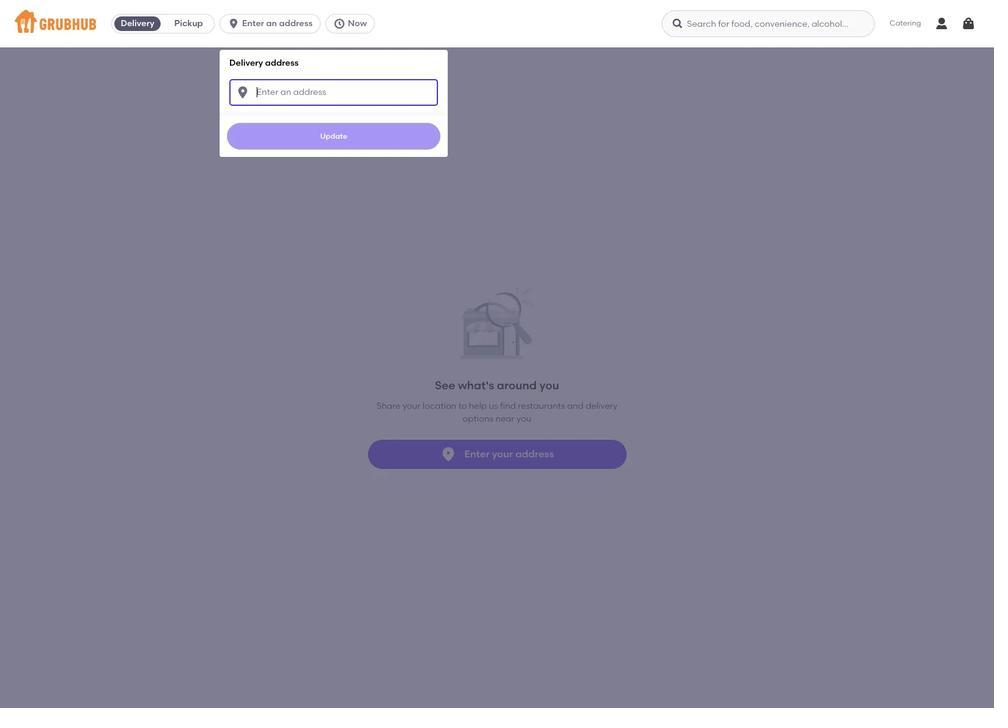 Task type: describe. For each thing, give the bounding box(es) containing it.
location
[[423, 401, 456, 412]]

enter an address
[[242, 18, 313, 29]]

pickup
[[174, 18, 203, 29]]

around
[[497, 379, 537, 393]]

you inside share your location to help us find restaurants and delivery options near you
[[517, 414, 531, 424]]

0 horizontal spatial svg image
[[235, 85, 250, 100]]

update button
[[227, 123, 441, 149]]

share your location to help us find restaurants and delivery options near you
[[376, 401, 618, 424]]

what's
[[458, 379, 494, 393]]

delivery for delivery
[[121, 18, 154, 29]]

1 horizontal spatial you
[[539, 379, 559, 393]]

delivery address
[[229, 58, 299, 68]]

see
[[435, 379, 455, 393]]

address for enter an address
[[279, 18, 313, 29]]

Enter an address search field
[[229, 79, 438, 106]]

catering
[[890, 19, 921, 28]]

see what's around you
[[435, 379, 559, 393]]

enter for enter your address
[[464, 448, 490, 460]]

share
[[376, 401, 401, 412]]

delivery for delivery address
[[229, 58, 263, 68]]

your for enter
[[492, 448, 513, 460]]

now
[[348, 18, 367, 29]]



Task type: vqa. For each thing, say whether or not it's contained in the screenshot.
the right $6.99
no



Task type: locate. For each thing, give the bounding box(es) containing it.
2 vertical spatial address
[[515, 448, 554, 460]]

main navigation navigation
[[0, 0, 994, 708]]

update
[[320, 132, 347, 140]]

2 horizontal spatial svg image
[[672, 18, 684, 30]]

your for share
[[403, 401, 421, 412]]

0 horizontal spatial delivery
[[121, 18, 154, 29]]

enter
[[242, 18, 264, 29], [464, 448, 490, 460]]

0 vertical spatial address
[[279, 18, 313, 29]]

0 horizontal spatial svg image
[[228, 18, 240, 30]]

1 horizontal spatial your
[[492, 448, 513, 460]]

you up "restaurants"
[[539, 379, 559, 393]]

delivery inside button
[[121, 18, 154, 29]]

1 horizontal spatial svg image
[[333, 18, 345, 30]]

position icon image
[[440, 446, 457, 463]]

0 vertical spatial delivery
[[121, 18, 154, 29]]

address for enter your address
[[515, 448, 554, 460]]

delivery button
[[112, 14, 163, 33]]

svg image inside now button
[[333, 18, 345, 30]]

your inside share your location to help us find restaurants and delivery options near you
[[403, 401, 421, 412]]

0 vertical spatial enter
[[242, 18, 264, 29]]

address down "restaurants"
[[515, 448, 554, 460]]

1 vertical spatial enter
[[464, 448, 490, 460]]

options
[[463, 414, 493, 424]]

find
[[500, 401, 516, 412]]

address right an on the left
[[279, 18, 313, 29]]

0 horizontal spatial enter
[[242, 18, 264, 29]]

address down enter an address
[[265, 58, 299, 68]]

svg image
[[333, 18, 345, 30], [672, 18, 684, 30], [235, 85, 250, 100]]

your right share
[[403, 401, 421, 412]]

delivery down the enter an address button
[[229, 58, 263, 68]]

enter an address button
[[220, 14, 325, 33]]

delivery
[[586, 401, 618, 412]]

your inside button
[[492, 448, 513, 460]]

0 vertical spatial your
[[403, 401, 421, 412]]

1 horizontal spatial svg image
[[961, 16, 976, 31]]

near
[[495, 414, 514, 424]]

catering button
[[881, 10, 930, 38]]

1 vertical spatial address
[[265, 58, 299, 68]]

1 horizontal spatial enter
[[464, 448, 490, 460]]

now button
[[325, 14, 380, 33]]

you
[[539, 379, 559, 393], [517, 414, 531, 424]]

restaurants
[[518, 401, 565, 412]]

enter your address
[[464, 448, 554, 460]]

0 horizontal spatial you
[[517, 414, 531, 424]]

pickup button
[[163, 14, 214, 33]]

1 vertical spatial you
[[517, 414, 531, 424]]

us
[[489, 401, 498, 412]]

address
[[279, 18, 313, 29], [265, 58, 299, 68], [515, 448, 554, 460]]

svg image inside the enter an address button
[[228, 18, 240, 30]]

0 vertical spatial you
[[539, 379, 559, 393]]

1 vertical spatial delivery
[[229, 58, 263, 68]]

enter right position icon
[[464, 448, 490, 460]]

your down near
[[492, 448, 513, 460]]

your
[[403, 401, 421, 412], [492, 448, 513, 460]]

an
[[266, 18, 277, 29]]

delivery
[[121, 18, 154, 29], [229, 58, 263, 68]]

1 horizontal spatial delivery
[[229, 58, 263, 68]]

1 vertical spatial your
[[492, 448, 513, 460]]

0 horizontal spatial your
[[403, 401, 421, 412]]

enter inside main navigation navigation
[[242, 18, 264, 29]]

you right near
[[517, 414, 531, 424]]

enter left an on the left
[[242, 18, 264, 29]]

to
[[458, 401, 467, 412]]

enter your address button
[[368, 440, 626, 469]]

enter for enter an address
[[242, 18, 264, 29]]

svg image
[[961, 16, 976, 31], [228, 18, 240, 30]]

help
[[469, 401, 487, 412]]

and
[[567, 401, 584, 412]]

delivery left pickup
[[121, 18, 154, 29]]



